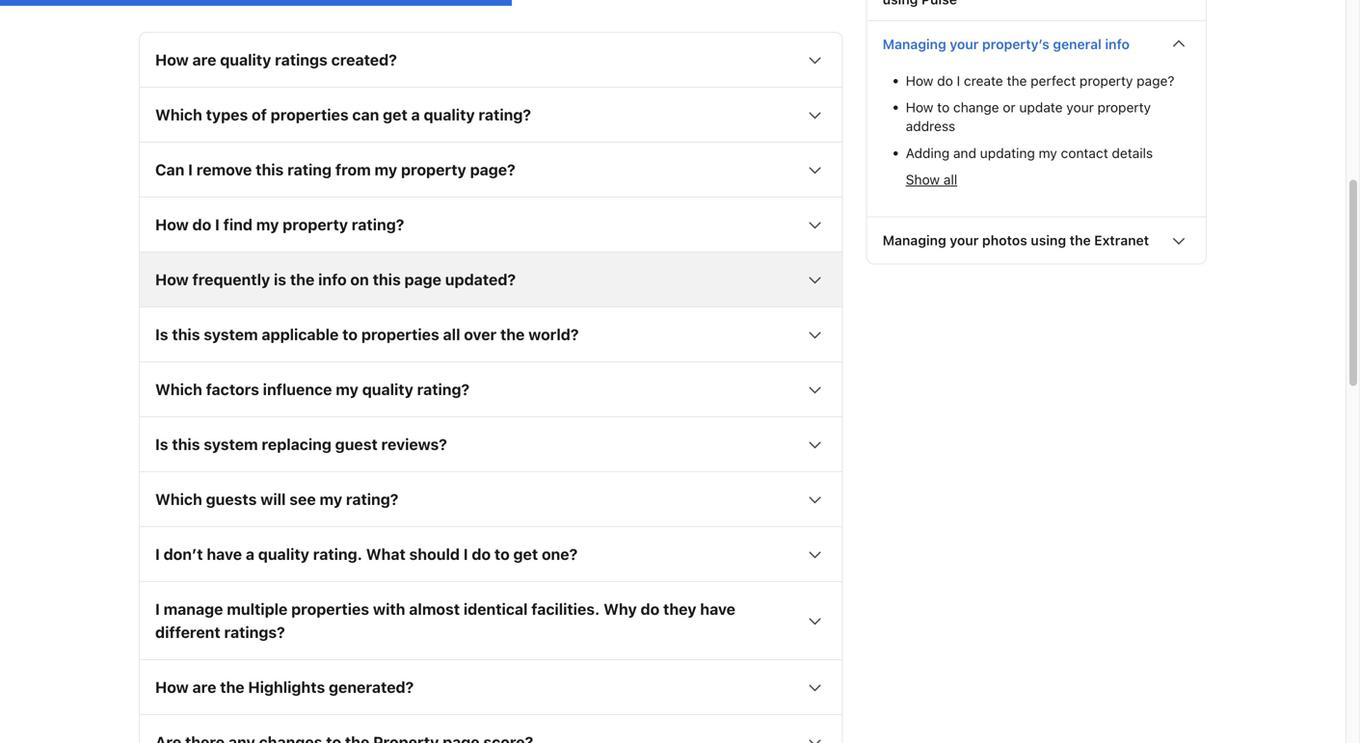 Task type: describe. For each thing, give the bounding box(es) containing it.
from
[[335, 160, 371, 179]]

info for the
[[318, 270, 347, 289]]

almost
[[409, 600, 460, 618]]

rating
[[287, 160, 332, 179]]

my right find in the left of the page
[[256, 215, 279, 234]]

how are quality ratings created?
[[155, 50, 397, 69]]

accordion control element
[[866, 0, 1207, 264]]

i right can
[[188, 160, 193, 179]]

managing your photos using the extranet button
[[883, 229, 1190, 252]]

general
[[1053, 36, 1102, 52]]

do inside "link"
[[937, 73, 953, 89]]

which guests will see my rating? button
[[140, 472, 842, 526]]

i don't have a quality rating. what should i do to get one?
[[155, 545, 578, 563]]

which for which factors influence my quality rating?
[[155, 380, 202, 398]]

remove
[[196, 160, 252, 179]]

contact
[[1061, 145, 1108, 161]]

with
[[373, 600, 405, 618]]

influence
[[263, 380, 332, 398]]

all inside button
[[944, 171, 957, 187]]

which for which guests will see my rating?
[[155, 490, 202, 508]]

frequently
[[192, 270, 270, 289]]

i left find in the left of the page
[[215, 215, 220, 234]]

will
[[260, 490, 286, 508]]

updating
[[980, 145, 1035, 161]]

which for which types of properties can get a quality rating?
[[155, 105, 202, 124]]

is this system replacing guest reviews? button
[[140, 417, 842, 471]]

i right 'should' at the left of the page
[[463, 545, 468, 563]]

generated?
[[329, 678, 414, 696]]

info for general
[[1105, 36, 1130, 52]]

are for the
[[192, 678, 216, 696]]

types
[[206, 105, 248, 124]]

create
[[964, 73, 1003, 89]]

i don't have a quality rating. what should i do to get one? button
[[140, 527, 842, 581]]

property inside "link"
[[1080, 73, 1133, 89]]

1 vertical spatial properties
[[361, 325, 439, 343]]

system for replacing
[[204, 435, 258, 453]]

guests
[[206, 490, 257, 508]]

world?
[[528, 325, 579, 343]]

system for applicable
[[204, 325, 258, 343]]

facilities.
[[531, 600, 600, 618]]

my right 'see'
[[320, 490, 342, 508]]

updated?
[[445, 270, 516, 289]]

why
[[604, 600, 637, 618]]

is this system replacing guest reviews?
[[155, 435, 447, 453]]

ratings
[[275, 50, 328, 69]]

your inside how to change or update your property address
[[1066, 99, 1094, 115]]

applicable
[[262, 325, 339, 343]]

i inside "link"
[[957, 73, 960, 89]]

reviews?
[[381, 435, 447, 453]]

are for quality
[[192, 50, 216, 69]]

they
[[663, 600, 696, 618]]

extranet
[[1094, 232, 1149, 248]]

the inside dropdown button
[[290, 270, 315, 289]]

how do i find my property rating?
[[155, 215, 404, 234]]

how frequently is the info on this page updated? button
[[140, 252, 842, 306]]

factors
[[206, 380, 259, 398]]

managing your photos using the extranet
[[883, 232, 1149, 248]]

my right from
[[375, 160, 397, 179]]

photos
[[982, 232, 1027, 248]]

adding
[[906, 145, 950, 161]]

using
[[1031, 232, 1066, 248]]

quality inside dropdown button
[[362, 380, 413, 398]]

replacing
[[262, 435, 332, 453]]

created?
[[331, 50, 397, 69]]

of
[[252, 105, 267, 124]]

show
[[906, 171, 940, 187]]

is this system applicable to properties all over the world?
[[155, 325, 579, 343]]

my inside dropdown button
[[336, 380, 358, 398]]

details
[[1112, 145, 1153, 161]]

ratings?
[[224, 623, 285, 641]]

property's
[[982, 36, 1049, 52]]

your for property's
[[950, 36, 979, 52]]

1 horizontal spatial to
[[494, 545, 510, 563]]

which factors influence my quality rating? button
[[140, 362, 842, 416]]

show all
[[906, 171, 957, 187]]

managing your property's general info
[[883, 36, 1130, 52]]

quality inside "dropdown button"
[[220, 50, 271, 69]]

1 vertical spatial to
[[342, 325, 358, 343]]

can
[[352, 105, 379, 124]]

how for how to change or update your property address
[[906, 99, 934, 115]]

property inside how to change or update your property address
[[1098, 99, 1151, 115]]

change
[[953, 99, 999, 115]]

identical
[[464, 600, 528, 618]]

how do i find my property rating? button
[[140, 197, 842, 251]]

do left find in the left of the page
[[192, 215, 211, 234]]

is
[[274, 270, 286, 289]]

highlights
[[248, 678, 325, 696]]

to inside how to change or update your property address
[[937, 99, 950, 115]]

rating? up 'i don't have a quality rating. what should i do to get one?'
[[346, 490, 399, 508]]

don't
[[163, 545, 203, 563]]

property down rating
[[283, 215, 348, 234]]

which types of properties can get a quality rating?
[[155, 105, 531, 124]]

how do i create the perfect property page?
[[906, 73, 1175, 89]]



Task type: vqa. For each thing, say whether or not it's contained in the screenshot.
"2"
no



Task type: locate. For each thing, give the bounding box(es) containing it.
managing for managing your photos using the extranet
[[883, 232, 946, 248]]

info
[[1105, 36, 1130, 52], [318, 270, 347, 289]]

how inside the how do i create the perfect property page? "link"
[[906, 73, 934, 89]]

0 vertical spatial are
[[192, 50, 216, 69]]

managing
[[883, 36, 946, 52], [883, 232, 946, 248]]

the inside "link"
[[1007, 73, 1027, 89]]

how are quality ratings created? button
[[140, 33, 842, 87]]

properties down rating.
[[291, 600, 369, 618]]

page
[[404, 270, 442, 289]]

which left types
[[155, 105, 202, 124]]

have right don't
[[207, 545, 242, 563]]

do
[[937, 73, 953, 89], [192, 215, 211, 234], [472, 545, 491, 563], [641, 600, 660, 618]]

get
[[383, 105, 408, 124], [513, 545, 538, 563]]

update
[[1019, 99, 1063, 115]]

1 vertical spatial page?
[[470, 160, 515, 179]]

rating? up the on
[[352, 215, 404, 234]]

page? inside the can i remove this rating from my property page? dropdown button
[[470, 160, 515, 179]]

this
[[256, 160, 284, 179], [373, 270, 401, 289], [172, 325, 200, 343], [172, 435, 200, 453]]

and
[[953, 145, 976, 161]]

which guests will see my rating?
[[155, 490, 399, 508]]

your left photos
[[950, 232, 979, 248]]

properties inside i manage multiple properties with almost identical facilities. why do they have different ratings?
[[291, 600, 369, 618]]

is
[[155, 325, 168, 343], [155, 435, 168, 453]]

show all button
[[906, 170, 957, 189]]

0 vertical spatial page?
[[1137, 73, 1175, 89]]

all left over at the left top of page
[[443, 325, 460, 343]]

how inside how to change or update your property address
[[906, 99, 934, 115]]

managing down show
[[883, 232, 946, 248]]

address
[[906, 118, 955, 134]]

quality down is this system applicable to properties all over the world?
[[362, 380, 413, 398]]

2 managing from the top
[[883, 232, 946, 248]]

0 vertical spatial info
[[1105, 36, 1130, 52]]

how to change or update your property address link
[[906, 98, 1190, 136]]

the left the highlights
[[220, 678, 244, 696]]

how inside 'how do i find my property rating?' dropdown button
[[155, 215, 189, 234]]

one?
[[542, 545, 578, 563]]

0 horizontal spatial all
[[443, 325, 460, 343]]

do inside i manage multiple properties with almost identical facilities. why do they have different ratings?
[[641, 600, 660, 618]]

which inside dropdown button
[[155, 380, 202, 398]]

i left don't
[[155, 545, 160, 563]]

page?
[[1137, 73, 1175, 89], [470, 160, 515, 179]]

0 horizontal spatial to
[[342, 325, 358, 343]]

my inside the accordion control element
[[1039, 145, 1057, 161]]

quality left rating.
[[258, 545, 309, 563]]

how for how frequently is the info on this page updated?
[[155, 270, 189, 289]]

quality down "how are quality ratings created?" "dropdown button"
[[424, 105, 475, 124]]

to up the address
[[937, 99, 950, 115]]

do right 'should' at the left of the page
[[472, 545, 491, 563]]

can i remove this rating from my property page?
[[155, 160, 515, 179]]

0 vertical spatial which
[[155, 105, 202, 124]]

system down frequently
[[204, 325, 258, 343]]

system up guests
[[204, 435, 258, 453]]

2 vertical spatial your
[[950, 232, 979, 248]]

how for how do i create the perfect property page?
[[906, 73, 934, 89]]

which
[[155, 105, 202, 124], [155, 380, 202, 398], [155, 490, 202, 508]]

property down general
[[1080, 73, 1133, 89]]

do left they
[[641, 600, 660, 618]]

2 is from the top
[[155, 435, 168, 453]]

0 vertical spatial to
[[937, 99, 950, 115]]

1 vertical spatial get
[[513, 545, 538, 563]]

this inside dropdown button
[[373, 270, 401, 289]]

the right using
[[1070, 232, 1091, 248]]

page? inside the how do i create the perfect property page? "link"
[[1137, 73, 1175, 89]]

rating? down "how are quality ratings created?" "dropdown button"
[[479, 105, 531, 124]]

0 horizontal spatial get
[[383, 105, 408, 124]]

how are the highlights generated? button
[[140, 660, 842, 714]]

properties right the of
[[271, 105, 349, 124]]

which factors influence my quality rating?
[[155, 380, 470, 398]]

1 vertical spatial managing
[[883, 232, 946, 248]]

1 vertical spatial is
[[155, 435, 168, 453]]

find
[[223, 215, 253, 234]]

properties for can
[[271, 105, 349, 124]]

1 horizontal spatial get
[[513, 545, 538, 563]]

properties
[[271, 105, 349, 124], [361, 325, 439, 343], [291, 600, 369, 618]]

which left "factors"
[[155, 380, 202, 398]]

do left create
[[937, 73, 953, 89]]

how for how are quality ratings created?
[[155, 50, 189, 69]]

adding and updating my contact details link
[[906, 143, 1190, 162]]

to up identical
[[494, 545, 510, 563]]

how inside "how are quality ratings created?" "dropdown button"
[[155, 50, 189, 69]]

2 horizontal spatial to
[[937, 99, 950, 115]]

i
[[957, 73, 960, 89], [188, 160, 193, 179], [215, 215, 220, 234], [155, 545, 160, 563], [463, 545, 468, 563], [155, 600, 160, 618]]

guest
[[335, 435, 378, 453]]

get right can
[[383, 105, 408, 124]]

0 vertical spatial your
[[950, 36, 979, 52]]

1 horizontal spatial a
[[411, 105, 420, 124]]

1 system from the top
[[204, 325, 258, 343]]

info inside dropdown button
[[1105, 36, 1130, 52]]

or
[[1003, 99, 1016, 115]]

to right the applicable
[[342, 325, 358, 343]]

is for is this system replacing guest reviews?
[[155, 435, 168, 453]]

quality left ratings
[[220, 50, 271, 69]]

0 vertical spatial is
[[155, 325, 168, 343]]

the right over at the left top of page
[[500, 325, 525, 343]]

0 horizontal spatial info
[[318, 270, 347, 289]]

how frequently is the info on this page updated?
[[155, 270, 516, 289]]

2 are from the top
[[192, 678, 216, 696]]

property up 'how do i find my property rating?' dropdown button
[[401, 160, 466, 179]]

0 vertical spatial system
[[204, 325, 258, 343]]

the inside "dropdown button"
[[220, 678, 244, 696]]

to
[[937, 99, 950, 115], [342, 325, 358, 343], [494, 545, 510, 563]]

my right influence at the bottom of the page
[[336, 380, 358, 398]]

1 is from the top
[[155, 325, 168, 343]]

property
[[1080, 73, 1133, 89], [1098, 99, 1151, 115], [401, 160, 466, 179], [283, 215, 348, 234]]

properties for with
[[291, 600, 369, 618]]

can i remove this rating from my property page? button
[[140, 142, 842, 196]]

my
[[1039, 145, 1057, 161], [375, 160, 397, 179], [256, 215, 279, 234], [336, 380, 358, 398], [320, 490, 342, 508]]

how inside how frequently is the info on this page updated? dropdown button
[[155, 270, 189, 289]]

how for how are the highlights generated?
[[155, 678, 189, 696]]

your down "perfect"
[[1066, 99, 1094, 115]]

0 vertical spatial properties
[[271, 105, 349, 124]]

all right show
[[944, 171, 957, 187]]

all
[[944, 171, 957, 187], [443, 325, 460, 343]]

0 vertical spatial get
[[383, 105, 408, 124]]

all inside dropdown button
[[443, 325, 460, 343]]

rating? inside dropdown button
[[417, 380, 470, 398]]

which types of properties can get a quality rating? button
[[140, 88, 842, 142]]

1 horizontal spatial all
[[944, 171, 957, 187]]

the right is
[[290, 270, 315, 289]]

are up types
[[192, 50, 216, 69]]

on
[[350, 270, 369, 289]]

my down how to change or update your property address link
[[1039, 145, 1057, 161]]

1 horizontal spatial have
[[700, 600, 735, 618]]

different
[[155, 623, 220, 641]]

rating.
[[313, 545, 362, 563]]

2 which from the top
[[155, 380, 202, 398]]

should
[[409, 545, 460, 563]]

1 vertical spatial have
[[700, 600, 735, 618]]

over
[[464, 325, 497, 343]]

a
[[411, 105, 420, 124], [246, 545, 254, 563]]

system
[[204, 325, 258, 343], [204, 435, 258, 453]]

can
[[155, 160, 184, 179]]

are inside the how are the highlights generated? "dropdown button"
[[192, 678, 216, 696]]

page? up 'how do i find my property rating?' dropdown button
[[470, 160, 515, 179]]

2 vertical spatial which
[[155, 490, 202, 508]]

i left manage
[[155, 600, 160, 618]]

2 vertical spatial properties
[[291, 600, 369, 618]]

the
[[1007, 73, 1027, 89], [1070, 232, 1091, 248], [290, 270, 315, 289], [500, 325, 525, 343], [220, 678, 244, 696]]

info inside dropdown button
[[318, 270, 347, 289]]

manage
[[163, 600, 223, 618]]

info right general
[[1105, 36, 1130, 52]]

2 vertical spatial to
[[494, 545, 510, 563]]

the up or in the right of the page
[[1007, 73, 1027, 89]]

how for how do i find my property rating?
[[155, 215, 189, 234]]

0 horizontal spatial a
[[246, 545, 254, 563]]

is for is this system applicable to properties all over the world?
[[155, 325, 168, 343]]

managing for managing your property's general info
[[883, 36, 946, 52]]

are down different
[[192, 678, 216, 696]]

your up create
[[950, 36, 979, 52]]

your
[[950, 36, 979, 52], [1066, 99, 1094, 115], [950, 232, 979, 248]]

i left create
[[957, 73, 960, 89]]

i manage multiple properties with almost identical facilities. why do they have different ratings? button
[[140, 582, 842, 659]]

have right they
[[700, 600, 735, 618]]

have inside i manage multiple properties with almost identical facilities. why do they have different ratings?
[[700, 600, 735, 618]]

0 horizontal spatial have
[[207, 545, 242, 563]]

1 vertical spatial info
[[318, 270, 347, 289]]

your for photos
[[950, 232, 979, 248]]

how to change or update your property address
[[906, 99, 1151, 134]]

1 vertical spatial system
[[204, 435, 258, 453]]

get left one?
[[513, 545, 538, 563]]

0 horizontal spatial page?
[[470, 160, 515, 179]]

property up details
[[1098, 99, 1151, 115]]

1 are from the top
[[192, 50, 216, 69]]

1 which from the top
[[155, 105, 202, 124]]

what
[[366, 545, 406, 563]]

managing your property's general info button
[[883, 33, 1190, 56]]

page? up details
[[1137, 73, 1175, 89]]

how are the highlights generated?
[[155, 678, 414, 696]]

1 vertical spatial which
[[155, 380, 202, 398]]

0 vertical spatial a
[[411, 105, 420, 124]]

0 vertical spatial all
[[944, 171, 957, 187]]

rating? up the reviews?
[[417, 380, 470, 398]]

0 vertical spatial have
[[207, 545, 242, 563]]

adding and updating my contact details
[[906, 145, 1153, 161]]

1 managing from the top
[[883, 36, 946, 52]]

see
[[289, 490, 316, 508]]

info left the on
[[318, 270, 347, 289]]

1 vertical spatial all
[[443, 325, 460, 343]]

are inside "how are quality ratings created?" "dropdown button"
[[192, 50, 216, 69]]

i inside i manage multiple properties with almost identical facilities. why do they have different ratings?
[[155, 600, 160, 618]]

3 which from the top
[[155, 490, 202, 508]]

how inside the how are the highlights generated? "dropdown button"
[[155, 678, 189, 696]]

0 vertical spatial managing
[[883, 36, 946, 52]]

a right can
[[411, 105, 420, 124]]

perfect
[[1031, 73, 1076, 89]]

is this system applicable to properties all over the world? button
[[140, 307, 842, 361]]

1 vertical spatial your
[[1066, 99, 1094, 115]]

a up multiple
[[246, 545, 254, 563]]

1 horizontal spatial info
[[1105, 36, 1130, 52]]

multiple
[[227, 600, 288, 618]]

i manage multiple properties with almost identical facilities. why do they have different ratings?
[[155, 600, 735, 641]]

how do i create the perfect property page? link
[[906, 71, 1190, 90]]

1 horizontal spatial page?
[[1137, 73, 1175, 89]]

rating?
[[479, 105, 531, 124], [352, 215, 404, 234], [417, 380, 470, 398], [346, 490, 399, 508]]

1 vertical spatial are
[[192, 678, 216, 696]]

properties down page
[[361, 325, 439, 343]]

quality
[[220, 50, 271, 69], [424, 105, 475, 124], [362, 380, 413, 398], [258, 545, 309, 563]]

managing up the address
[[883, 36, 946, 52]]

which left guests
[[155, 490, 202, 508]]

1 vertical spatial a
[[246, 545, 254, 563]]

2 system from the top
[[204, 435, 258, 453]]



